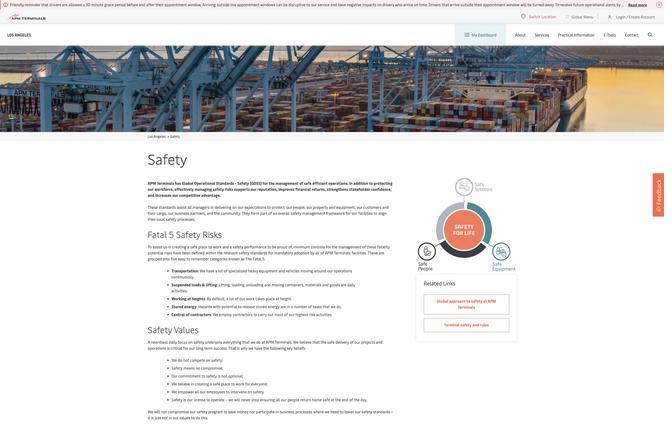 Task type: describe. For each thing, give the bounding box(es) containing it.
apm inside to assist us in creating a safe place to work and a safety performance to be proud of, minimum controls for the management of these fatality potential risks have been defined within the relevant safety standards for mandatory adoption by all of apm terminals facilities. these are grouped into five easy to remember categories known as the fatal 5.
[[325, 250, 333, 255]]

for inside a relentless daily focus on safety underpins everything that we do at apm terminals. we believe that the safe delivery of our projects and operations is critical for our long term success. that is why we have the following key beliefs:
[[183, 345, 188, 351]]

of inside these standards assist all managers in delivering on our expectations to protect: our people, our property and equipment, our customers and their cargo, our business partners, and the community. they form part of an overall safety management framework for our facilities to align their local safety processes.
[[268, 211, 272, 216]]

strengthens
[[327, 187, 348, 192]]

underpins
[[205, 339, 222, 345]]

1 arrive from the left
[[403, 2, 413, 7]]

is down empower
[[184, 397, 186, 402]]

day.
[[361, 397, 367, 402]]

we do not compete on safety;
[[172, 357, 223, 363]]

switch
[[529, 14, 541, 19]]

safety right local
[[166, 217, 177, 222]]

workforce,
[[154, 187, 174, 192]]

apm inside a relentless daily focus on safety underpins everything that we do at apm terminals. we believe that the safe delivery of our projects and operations is critical for our long term success. that is why we have the following key beliefs:
[[266, 339, 274, 345]]

we empower all our employees to intervene on safety.
[[172, 389, 265, 394]]

apm inside apm terminals has global operational standards - safety (goss) for the management of safe efficient operations. in addition to protecting our workforce, effectively managing safety risks supports our reputation, improves financial returns, strengthens stakeholder confidence, and increases our competitive advantage.
[[148, 181, 156, 186]]

home
[[312, 397, 322, 402]]

is left critical
[[167, 345, 170, 351]]

to up 'within'
[[208, 244, 212, 249]]

critical
[[171, 345, 182, 351]]

is left why
[[237, 345, 240, 351]]

location
[[542, 14, 556, 19]]

1 horizontal spatial activities.
[[316, 312, 333, 317]]

1 horizontal spatial by
[[617, 2, 621, 7]]

5.
[[262, 256, 265, 261]]

lot inside : we have a lot of specialized heavy equipment and vehicles moving around our operations continuously.
[[218, 268, 223, 273]]

terminals inside to assist us in creating a safe place to work and a safety performance to be proud of, minimum controls for the management of these fatality potential risks have been defined within the relevant safety standards for mandatory adoption by all of apm terminals facilities. these are grouped into five easy to remember categories known as the fatal 5.
[[334, 250, 351, 255]]

it
[[148, 415, 150, 420]]

1 horizontal spatial creating
[[195, 381, 209, 387]]

safety means no compromise;
[[172, 365, 223, 371]]

management inside these standards assist all managers in delivering on our expectations to protect: our people, our property and equipment, our customers and their cargo, our business partners, and the community. they form part of an overall safety management framework for our facilities to align their local safety processes.
[[302, 211, 325, 216]]

: left by
[[205, 296, 206, 301]]

our right lower
[[355, 409, 361, 414]]

in right participate
[[276, 409, 279, 414]]

1 contractors from the left
[[190, 312, 211, 317]]

at left heights
[[187, 296, 191, 301]]

global inside apm terminals has global operational standards - safety (goss) for the management of safe efficient operations. in addition to protecting our workforce, effectively managing safety risks supports our reputation, improves financial returns, strengthens stakeholder confidence, and increases our competitive advantage.
[[182, 181, 193, 186]]

2 horizontal spatial work
[[246, 296, 255, 301]]

we down with
[[213, 312, 218, 317]]

to left release
[[238, 304, 242, 309]]

never
[[241, 397, 251, 402]]

1 horizontal spatial work
[[236, 381, 244, 387]]

please
[[645, 2, 656, 7]]

: lifting, loading, unloading and moving containers, materials and goods are daily activities.
[[172, 282, 356, 293]]

minimum
[[294, 244, 310, 249]]

: we have a lot of specialized heavy equipment and vehicles moving around our operations continuously.
[[172, 268, 352, 279]]

on left time.
[[414, 2, 418, 7]]

fatal inside to assist us in creating a safe place to work and a safety performance to be proud of, minimum controls for the management of these fatality potential risks have been defined within the relevant safety standards for mandatory adoption by all of apm terminals facilities. these are grouped into five easy to remember categories known as the fatal 5.
[[253, 256, 262, 261]]

in
[[349, 181, 353, 186]]

of right end at the right bottom of page
[[349, 397, 353, 402]]

for left mandatory
[[268, 250, 273, 255]]

: inside : we have a lot of specialized heavy equipment and vehicles moving around our operations continuously.
[[198, 268, 199, 273]]

we inside a relentless daily focus on safety underpins everything that we do at apm terminals. we believe that the safe delivery of our projects and operations is critical for our long term success. that is why we have the following key beliefs:
[[293, 339, 299, 345]]

safety up our at the left bottom of the page
[[172, 365, 183, 371]]

of right most at the bottom of the page
[[284, 312, 288, 317]]

into
[[163, 256, 170, 261]]

apm terminals approach to safety image
[[417, 177, 517, 273]]

reminder
[[25, 2, 40, 7]]

of down controls
[[321, 250, 324, 255]]

safe up employees
[[213, 381, 220, 387]]

of inside apm terminals has global operational standards - safety (goss) for the management of safe efficient operations. in addition to protecting our workforce, effectively managing safety risks supports our reputation, improves financial returns, strengthens stakeholder confidence, and increases our competitive advantage.
[[299, 181, 303, 186]]

our up license
[[200, 389, 206, 394]]

containers,
[[285, 282, 304, 287]]

1 horizontal spatial be
[[283, 2, 288, 7]]

angeles for los angeles > safety
[[154, 134, 166, 139]]

2 contractors from the left
[[233, 312, 253, 317]]

approach
[[449, 298, 466, 304]]

2 outside from the left
[[461, 2, 474, 7]]

is up we believe in creating a safe place to work for everyone;
[[218, 373, 221, 379]]

practical information
[[558, 32, 595, 37]]

1 horizontal spatial place
[[221, 381, 230, 387]]

are down height.
[[281, 304, 286, 309]]

we down critical
[[172, 357, 177, 363]]

safety right terminal
[[461, 322, 472, 328]]

safe inside apm terminals has global operational standards - safety (goss) for the management of safe efficient operations. in addition to protecting our workforce, effectively managing safety risks supports our reputation, improves financial returns, strengthens stakeholder confidence, and increases our competitive advantage.
[[304, 181, 312, 186]]

2 energy from the left
[[268, 304, 280, 309]]

we right everything
[[251, 339, 255, 345]]

save
[[228, 409, 236, 414]]

safety inside the global approach to safety at apm terminals
[[471, 298, 483, 304]]

for inside apm terminals has global operational standards - safety (goss) for the management of safe efficient operations. in addition to protecting our workforce, effectively managing safety risks supports our reputation, improves financial returns, strengthens stakeholder confidence, and increases our competitive advantage.
[[263, 181, 268, 186]]

intervene
[[231, 389, 247, 394]]

in inside these standards assist all managers in delivering on our expectations to protect: our people, our property and equipment, our customers and their cargo, our business partners, and the community. they form part of an overall safety management framework for our facilities to align their local safety processes.
[[211, 205, 214, 210]]

is inside we will not compromise our safety program to save money nor participate in business processes where we need to lower our safety standards – it is just not in our values to do this.
[[151, 415, 154, 420]]

and down 'managers'
[[207, 211, 213, 216]]

of left the tasks
[[308, 304, 312, 309]]

to down safety means no compromise;
[[202, 373, 205, 379]]

in down compromise
[[169, 415, 172, 420]]

safety right the ">"
[[170, 134, 180, 139]]

minute
[[91, 2, 104, 7]]

to left proud
[[268, 244, 271, 249]]

impacts
[[363, 2, 376, 7]]

that
[[228, 345, 236, 351]]

in down commitment
[[191, 381, 194, 387]]

global menu button
[[561, 9, 598, 24]]

we inside we will not compromise our safety program to save money nor participate in business processes where we need to lower our safety standards – it is just not in our values to do this.
[[148, 409, 153, 414]]

part
[[260, 211, 267, 216]]

do inside a relentless daily focus on safety underpins everything that we do at apm terminals. we believe that the safe delivery of our projects and operations is critical for our long term success. that is why we have the following key beliefs:
[[256, 339, 261, 345]]

1 drivers from the left
[[49, 2, 61, 7]]

standards inside to assist us in creating a safe place to work and a safety performance to be proud of, minimum controls for the management of these fatality potential risks have been defined within the relevant safety standards for mandatory adoption by all of apm terminals facilities. these are grouped into five easy to remember categories known as the fatal 5.
[[250, 250, 267, 255]]

business inside these standards assist all managers in delivering on our expectations to protect: our people, our property and equipment, our customers and their cargo, our business partners, and the community. they form part of an overall safety management framework for our facilities to align their local safety processes.
[[175, 211, 189, 216]]

1 vertical spatial will
[[234, 397, 240, 402]]

arriving
[[202, 2, 216, 7]]

safety up as at the left bottom
[[239, 250, 249, 255]]

on right impacts
[[377, 2, 382, 7]]

switch location button
[[522, 14, 556, 19]]

been
[[182, 250, 191, 255]]

our inside : we have a lot of specialized heavy equipment and vehicles moving around our operations continuously.
[[327, 268, 333, 273]]

our left long
[[189, 345, 195, 351]]

of inside a relentless daily focus on safety underpins everything that we do at apm terminals. we believe that the safe delivery of our projects and operations is critical for our long term success. that is why we have the following key beliefs:
[[350, 339, 354, 345]]

place inside to assist us in creating a safe place to work and a safety performance to be proud of, minimum controls for the management of these fatality potential risks have been defined within the relevant safety standards for mandatory adoption by all of apm terminals facilities. these are grouped into five easy to remember categories known as the fatal 5.
[[198, 244, 208, 249]]

and down : we have a lot of specialized heavy equipment and vehicles moving around our operations continuously.
[[264, 282, 271, 287]]

people,
[[293, 205, 306, 210]]

tasks
[[313, 304, 322, 309]]

a right default,
[[226, 296, 228, 301]]

continuously.
[[172, 274, 194, 279]]

1 appointment from the left
[[165, 2, 187, 7]]

1 vertical spatial potential
[[222, 304, 237, 309]]

negative
[[347, 2, 362, 7]]

we believe in creating a safe place to work for everyone;
[[172, 381, 268, 387]]

fatal 5 safety risks
[[148, 228, 222, 240]]

everyone;
[[251, 381, 268, 387]]

contact button
[[625, 24, 639, 46]]

controls
[[311, 244, 325, 249]]

local
[[157, 217, 165, 222]]

our down compromise
[[173, 415, 178, 420]]

standards inside we will not compromise our safety program to save money nor participate in business processes where we need to lower our safety standards – it is just not in our values to do this.
[[373, 409, 390, 414]]

and up framework
[[329, 205, 335, 210]]

window.
[[188, 2, 202, 7]]

0 horizontal spatial believe
[[178, 381, 190, 387]]

windows
[[260, 2, 275, 7]]

services button
[[535, 24, 549, 46]]

not up we believe in creating a safe place to work for everyone;
[[221, 373, 227, 379]]

efficient
[[313, 181, 328, 186]]

a up relevant
[[230, 244, 232, 249]]

protecting
[[374, 181, 393, 186]]

to right "disruptive"
[[307, 2, 310, 7]]

number
[[294, 304, 307, 309]]

all inside these standards assist all managers in delivering on our expectations to protect: our people, our property and equipment, our customers and their cargo, our business partners, and the community. they form part of an overall safety management framework for our facilities to align their local safety processes.
[[188, 205, 192, 210]]

to right license
[[206, 397, 210, 402]]

safe right home on the bottom of page
[[323, 397, 330, 402]]

and left after
[[139, 2, 145, 7]]

a left 30
[[83, 2, 85, 7]]

0 horizontal spatial –
[[225, 397, 228, 402]]

to left save
[[224, 409, 227, 414]]

not up just
[[161, 409, 167, 414]]

2 appointment from the left
[[237, 2, 260, 7]]

work inside to assist us in creating a safe place to work and a safety performance to be proud of, minimum controls for the management of these fatality potential risks have been defined within the relevant safety standards for mandatory adoption by all of apm terminals facilities. these are grouped into five easy to remember categories known as the fatal 5.
[[213, 244, 222, 249]]

most
[[275, 312, 283, 317]]

our left workforce,
[[148, 187, 154, 192]]

we right why
[[249, 345, 253, 351]]

before
[[127, 2, 138, 7]]

our right the people,
[[307, 205, 312, 210]]

and up align
[[383, 205, 389, 210]]

terminal
[[444, 322, 460, 328]]

safety up this.
[[197, 409, 207, 414]]

for right controls
[[326, 244, 331, 249]]

(goss)
[[250, 181, 262, 186]]

safety down 'processes.'
[[176, 228, 200, 240]]

to right values
[[191, 415, 195, 420]]

community.
[[221, 211, 241, 216]]

standards inside these standards assist all managers in delivering on our expectations to protect: our people, our property and equipment, our customers and their cargo, our business partners, and the community. they form part of an overall safety management framework for our facilities to align their local safety processes.
[[159, 205, 176, 210]]

have left negative on the right top of page
[[338, 2, 346, 7]]

potential inside to assist us in creating a safe place to work and a safety performance to be proud of, minimum controls for the management of these fatality potential risks have been defined within the relevant safety standards for mandatory adoption by all of apm terminals facilities. these are grouped into five easy to remember categories known as the fatal 5.
[[148, 250, 163, 255]]

2 horizontal spatial be
[[528, 2, 532, 7]]

to left intervene
[[226, 389, 230, 394]]

license
[[194, 397, 206, 402]]

equipment
[[259, 268, 278, 273]]

means
[[184, 365, 195, 371]]

safety.
[[253, 389, 265, 394]]

us
[[163, 244, 167, 249]]

1 vertical spatial los angeles link
[[148, 134, 166, 139]]

cargo,
[[157, 211, 167, 216]]

we down intervene
[[228, 397, 233, 402]]

30
[[86, 2, 90, 7]]

our left highest
[[289, 312, 295, 317]]

moving inside : we have a lot of specialized heavy equipment and vehicles moving around our operations continuously.
[[301, 268, 313, 273]]

close alert image
[[657, 2, 662, 8]]

addition
[[354, 181, 368, 186]]

and inside apm terminals has global operational standards - safety (goss) for the management of safe efficient operations. in addition to protecting our workforce, effectively managing safety risks supports our reputation, improves financial returns, strengthens stakeholder confidence, and increases our competitive advantage.
[[148, 193, 154, 198]]

safety inside apm terminals has global operational standards - safety (goss) for the management of safe efficient operations. in addition to protecting our workforce, effectively managing safety risks supports our reputation, improves financial returns, strengthens stakeholder confidence, and increases our competitive advantage.
[[213, 187, 224, 192]]

a up been
[[187, 244, 189, 249]]

to inside apm terminals has global operational standards - safety (goss) for the management of safe efficient operations. in addition to protecting our workforce, effectively managing safety risks supports our reputation, improves financial returns, strengthens stakeholder confidence, and increases our competitive advantage.
[[369, 181, 373, 186]]

operations inside a relentless daily focus on safety underpins everything that we do at apm terminals. we believe that the safe delivery of our projects and operations is critical for our long term success. that is why we have the following key beliefs:
[[148, 345, 166, 351]]

of left these
[[362, 244, 366, 249]]

of right control in the bottom of the page
[[186, 312, 190, 317]]

processes
[[295, 409, 312, 414]]

0 vertical spatial los angeles link
[[7, 32, 31, 38]]

moving inside : lifting, loading, unloading and moving containers, materials and goods are daily activities.
[[272, 282, 284, 287]]

5
[[169, 228, 174, 240]]

and left goods
[[322, 282, 329, 287]]

do.
[[337, 304, 342, 309]]

employ
[[219, 312, 232, 317]]

the inside these standards assist all managers in delivering on our expectations to protect: our people, our property and equipment, our customers and their cargo, our business partners, and the community. they form part of an overall safety management framework for our facilities to align their local safety processes.
[[214, 211, 220, 216]]

align
[[378, 211, 387, 216]]

operations inside : we have a lot of specialized heavy equipment and vehicles moving around our operations continuously.
[[334, 268, 352, 273]]

our down effectively
[[172, 193, 178, 198]]

terminals.
[[275, 339, 292, 345]]

to down been
[[187, 256, 190, 261]]

and right service
[[331, 2, 337, 7]]

success.
[[214, 345, 228, 351]]

need
[[331, 409, 339, 414]]

easy
[[178, 256, 186, 261]]

suspended loads & lifting
[[172, 282, 217, 287]]

financial
[[296, 187, 311, 192]]

relentless
[[151, 339, 168, 345]]

proud
[[277, 244, 287, 249]]

global for global menu
[[572, 14, 583, 19]]

los for los angeles > safety
[[148, 134, 153, 139]]

la-online services image
[[0, 46, 664, 132]]

to left carry
[[254, 312, 257, 317]]

practical information button
[[558, 24, 595, 46]]

&
[[202, 282, 205, 287]]

terminals inside the global approach to safety at apm terminals
[[458, 304, 475, 310]]

2 arrive from the left
[[450, 2, 460, 7]]

transportation
[[172, 268, 198, 273]]

safety down the ">"
[[148, 149, 187, 168]]

we inside we will not compromise our safety program to save money nor participate in business processes where we need to lower our safety standards – it is just not in our values to do this.
[[325, 409, 330, 414]]

remember
[[191, 256, 209, 261]]

release
[[243, 304, 255, 309]]

safety down the people,
[[291, 211, 301, 216]]

or
[[632, 2, 636, 7]]

by inside to assist us in creating a safe place to work and a safety performance to be proud of, minimum controls for the management of these fatality potential risks have been defined within the relevant safety standards for mandatory adoption by all of apm terminals facilities. these are grouped into five easy to remember categories known as the fatal 5.
[[310, 250, 314, 255]]

our left projects at right
[[355, 339, 360, 345]]

risks inside to assist us in creating a safe place to work and a safety performance to be proud of, minimum controls for the management of these fatality potential risks have been defined within the relevant safety standards for mandatory adoption by all of apm terminals facilities. these are grouped into five easy to remember categories known as the fatal 5.
[[164, 250, 172, 255]]



Task type: locate. For each thing, give the bounding box(es) containing it.
0 vertical spatial by
[[617, 2, 621, 7]]

0 vertical spatial lot
[[218, 268, 223, 273]]

1 vertical spatial these
[[368, 250, 378, 255]]

the inside apm terminals has global operational standards - safety (goss) for the management of safe efficient operations. in addition to protecting our workforce, effectively managing safety risks supports our reputation, improves financial returns, strengthens stakeholder confidence, and increases our competitive advantage.
[[269, 181, 275, 186]]

have up 'five'
[[173, 250, 181, 255]]

to right approach
[[467, 298, 471, 304]]

0 horizontal spatial do
[[178, 357, 182, 363]]

appointment left window
[[483, 2, 506, 7]]

: down the hazards
[[211, 312, 212, 317]]

our up they
[[238, 205, 243, 210]]

management down property
[[302, 211, 325, 216]]

1 vertical spatial lot
[[229, 296, 234, 301]]

we left empower
[[172, 389, 177, 394]]

1 outside from the left
[[217, 2, 230, 7]]

0 horizontal spatial angeles
[[15, 32, 31, 37]]

2 vertical spatial do
[[196, 415, 200, 420]]

2 drivers from the left
[[382, 2, 394, 7]]

specialized
[[229, 268, 247, 273]]

protect:
[[272, 205, 286, 210]]

adoption
[[294, 250, 310, 255]]

on inside a relentless daily focus on safety underpins everything that we do at apm terminals. we believe that the safe delivery of our projects and operations is critical for our long term success. that is why we have the following key beliefs:
[[188, 339, 193, 345]]

operational
[[585, 2, 605, 7]]

2 vertical spatial terminals
[[458, 304, 475, 310]]

at inside a relentless daily focus on safety underpins everything that we do at apm terminals. we believe that the safe delivery of our projects and operations is critical for our long term success. that is why we have the following key beliefs:
[[262, 339, 265, 345]]

for inside these standards assist all managers in delivering on our expectations to protect: our people, our property and equipment, our customers and their cargo, our business partners, and the community. they form part of an overall safety management framework for our facilities to align their local safety processes.
[[346, 211, 351, 216]]

0 vertical spatial do
[[256, 339, 261, 345]]

will up just
[[154, 409, 160, 414]]

lot down categories
[[218, 268, 223, 273]]

not
[[183, 357, 189, 363], [221, 373, 227, 379], [161, 409, 167, 414], [162, 415, 168, 420]]

and inside a relentless daily focus on safety underpins everything that we do at apm terminals. we believe that the safe delivery of our projects and operations is critical for our long term success. that is why we have the following key beliefs:
[[376, 339, 383, 345]]

form
[[251, 211, 259, 216]]

have inside a relentless daily focus on safety underpins everything that we do at apm terminals. we believe that the safe delivery of our projects and operations is critical for our long term success. that is why we have the following key beliefs:
[[254, 345, 262, 351]]

are inside : lifting, loading, unloading and moving containers, materials and goods are daily activities.
[[341, 282, 347, 287]]

risks inside apm terminals has global operational standards - safety (goss) for the management of safe efficient operations. in addition to protecting our workforce, effectively managing safety risks supports our reputation, improves financial returns, strengthens stakeholder confidence, and increases our competitive advantage.
[[225, 187, 233, 192]]

1 horizontal spatial believe
[[300, 339, 312, 345]]

0 vertical spatial terminals
[[157, 181, 174, 186]]

believe inside a relentless daily focus on safety underpins everything that we do at apm terminals. we believe that the safe delivery of our projects and operations is critical for our long term success. that is why we have the following key beliefs:
[[300, 339, 312, 345]]

and left rules
[[473, 322, 479, 328]]

safe up financial at the left top
[[304, 181, 312, 186]]

1 horizontal spatial will
[[234, 397, 240, 402]]

these
[[367, 244, 376, 249]]

daily up critical
[[169, 339, 177, 345]]

place right takes at the left of page
[[266, 296, 275, 301]]

standards
[[159, 205, 176, 210], [250, 250, 267, 255], [373, 409, 390, 414]]

2 vertical spatial work
[[236, 381, 244, 387]]

of down loading,
[[235, 296, 239, 301]]

global for global approach to safety at apm terminals
[[437, 298, 449, 304]]

1 horizontal spatial moving
[[301, 268, 313, 273]]

1 horizontal spatial assist
[[177, 205, 187, 210]]

2 vertical spatial standards
[[373, 409, 390, 414]]

1 horizontal spatial angeles
[[154, 134, 166, 139]]

0 horizontal spatial los
[[7, 32, 14, 37]]

business inside we will not compromise our safety program to save money nor participate in business processes where we need to lower our safety standards – it is just not in our values to do this.
[[280, 409, 295, 414]]

0 vertical spatial work
[[213, 244, 222, 249]]

los angeles
[[7, 32, 31, 37]]

0 horizontal spatial by
[[310, 250, 314, 255]]

terminal safety and rules
[[444, 322, 489, 328]]

1 vertical spatial business
[[280, 409, 295, 414]]

customers
[[363, 205, 382, 210]]

friendly reminder that drivers are allowed a 30 minute grace period before and after their appointment window. arriving outside the appointment windows can be disruptive to our service and have negative impacts on drivers who arrive on time. drivers that arrive outside their appointment window will be turned away. to receive future operational alerts by email or sms please
[[10, 2, 657, 7]]

contact
[[625, 32, 639, 37]]

global left approach
[[437, 298, 449, 304]]

key
[[287, 345, 293, 351]]

1 horizontal spatial these
[[368, 250, 378, 255]]

3 appointment from the left
[[483, 2, 506, 7]]

1 horizontal spatial standards
[[250, 250, 267, 255]]

loads
[[192, 282, 201, 287]]

switch location
[[529, 14, 556, 19]]

1 vertical spatial believe
[[178, 381, 190, 387]]

safety inside a relentless daily focus on safety underpins everything that we do at apm terminals. we believe that the safe delivery of our projects and operations is critical for our long term success. that is why we have the following key beliefs:
[[194, 339, 204, 345]]

place
[[198, 244, 208, 249], [266, 296, 275, 301], [221, 381, 230, 387]]

0 vertical spatial business
[[175, 211, 189, 216]]

our left service
[[311, 2, 317, 7]]

height.
[[280, 296, 292, 301]]

are inside to assist us in creating a safe place to work and a safety performance to be proud of, minimum controls for the management of these fatality potential risks have been defined within the relevant safety standards for mandatory adoption by all of apm terminals facilities. these are grouped into five easy to remember categories known as the fatal 5.
[[379, 250, 384, 255]]

by
[[617, 2, 621, 7], [310, 250, 314, 255]]

in
[[211, 205, 214, 210], [168, 244, 171, 249], [287, 304, 290, 309], [191, 381, 194, 387], [276, 409, 279, 414], [169, 415, 172, 420]]

2 horizontal spatial will
[[521, 2, 527, 7]]

an
[[273, 211, 277, 216]]

not up means
[[183, 357, 189, 363]]

services
[[535, 32, 549, 37]]

have up lifting
[[206, 268, 214, 273]]

my dashboard
[[472, 32, 497, 37]]

1 vertical spatial by
[[310, 250, 314, 255]]

daily right goods
[[347, 282, 356, 287]]

fatality
[[377, 244, 390, 249]]

a down "our commitment to safety is not optional;"
[[210, 381, 212, 387]]

future
[[573, 2, 584, 7]]

1 vertical spatial activities.
[[316, 312, 333, 317]]

contractors
[[190, 312, 211, 317], [233, 312, 253, 317]]

1 horizontal spatial daily
[[347, 282, 356, 287]]

management up facilities.
[[339, 244, 361, 249]]

compromise
[[168, 409, 189, 414]]

on left safety.
[[248, 389, 252, 394]]

1 vertical spatial daily
[[169, 339, 177, 345]]

focus
[[178, 339, 187, 345]]

be right the can
[[283, 2, 288, 7]]

safety up the relentless
[[148, 324, 172, 335]]

creating inside to assist us in creating a safe place to work and a safety performance to be proud of, minimum controls for the management of these fatality potential risks have been defined within the relevant safety standards for mandatory adoption by all of apm terminals facilities. these are grouped into five easy to remember categories known as the fatal 5.
[[172, 244, 186, 249]]

our up values
[[190, 409, 196, 414]]

operational
[[194, 181, 215, 186]]

safety down the standards
[[213, 187, 224, 192]]

safety;
[[211, 357, 223, 363]]

safety inside apm terminals has global operational standards - safety (goss) for the management of safe efficient operations. in addition to protecting our workforce, effectively managing safety risks supports our reputation, improves financial returns, strengthens stakeholder confidence, and increases our competitive advantage.
[[237, 181, 249, 186]]

0 horizontal spatial arrive
[[403, 2, 413, 7]]

all up license
[[195, 389, 199, 394]]

these standards assist all managers in delivering on our expectations to protect: our people, our property and equipment, our customers and their cargo, our business partners, and the community. they form part of an overall safety management framework for our facilities to align their local safety processes.
[[148, 205, 389, 222]]

operate
[[211, 397, 224, 402]]

1 horizontal spatial global
[[437, 298, 449, 304]]

global
[[572, 14, 583, 19], [182, 181, 193, 186], [437, 298, 449, 304]]

energy
[[184, 304, 197, 309], [268, 304, 280, 309]]

: inside : lifting, loading, unloading and moving containers, materials and goods are daily activities.
[[217, 282, 218, 287]]

these inside these standards assist all managers in delivering on our expectations to protect: our people, our property and equipment, our customers and their cargo, our business partners, and the community. they form part of an overall safety management framework for our facilities to align their local safety processes.
[[148, 205, 158, 210]]

los
[[7, 32, 14, 37], [148, 134, 153, 139]]

safety down day.
[[362, 409, 372, 414]]

0 vertical spatial activities.
[[172, 288, 188, 293]]

my
[[472, 32, 477, 37]]

to right addition
[[369, 181, 373, 186]]

everything
[[223, 339, 242, 345]]

1 energy from the left
[[184, 304, 197, 309]]

0 horizontal spatial operations
[[148, 345, 166, 351]]

will down intervene
[[234, 397, 240, 402]]

we down our at the left bottom of the page
[[172, 381, 177, 387]]

empower
[[178, 389, 194, 394]]

stored
[[172, 304, 183, 309]]

2 vertical spatial management
[[339, 244, 361, 249]]

2 vertical spatial will
[[154, 409, 160, 414]]

daily
[[347, 282, 356, 287], [169, 339, 177, 345]]

0 vertical spatial risks
[[225, 187, 233, 192]]

safety up relevant
[[233, 244, 243, 249]]

be left turned
[[528, 2, 532, 7]]

1 horizontal spatial business
[[280, 409, 295, 414]]

0 vertical spatial will
[[521, 2, 527, 7]]

0 horizontal spatial potential
[[148, 250, 163, 255]]

0 vertical spatial fatal
[[148, 228, 167, 240]]

our up overall
[[286, 205, 292, 210]]

control
[[172, 312, 185, 317]]

to up part
[[267, 205, 271, 210]]

program
[[208, 409, 223, 414]]

0 horizontal spatial standards
[[159, 205, 176, 210]]

we down remember
[[200, 268, 205, 273]]

safety right approach
[[471, 298, 483, 304]]

0 horizontal spatial these
[[148, 205, 158, 210]]

we inside : we have a lot of specialized heavy equipment and vehicles moving around our operations continuously.
[[200, 268, 205, 273]]

our up facilities
[[357, 205, 363, 210]]

work
[[213, 244, 222, 249], [246, 296, 255, 301], [236, 381, 244, 387]]

all inside to assist us in creating a safe place to work and a safety performance to be proud of, minimum controls for the management of these fatality potential risks have been defined within the relevant safety standards for mandatory adoption by all of apm terminals facilities. these are grouped into five easy to remember categories known as the fatal 5.
[[315, 250, 320, 255]]

end
[[342, 397, 349, 402]]

1 horizontal spatial do
[[196, 415, 200, 420]]

email
[[622, 2, 631, 7]]

operations up goods
[[334, 268, 352, 273]]

are left the allowed
[[62, 2, 68, 7]]

global inside the global approach to safety at apm terminals
[[437, 298, 449, 304]]

overall
[[278, 211, 290, 216]]

0 horizontal spatial work
[[213, 244, 222, 249]]

is right it
[[151, 415, 154, 420]]

our down equipment,
[[352, 211, 357, 216]]

our down empower
[[187, 397, 193, 402]]

have right why
[[254, 345, 262, 351]]

returns,
[[312, 187, 326, 192]]

0 vertical spatial assist
[[177, 205, 187, 210]]

we will not compromise our safety program to save money nor participate in business processes where we need to lower our safety standards – it is just not in our values to do this.
[[148, 409, 393, 420]]

can
[[276, 2, 282, 7]]

rules
[[480, 322, 489, 328]]

at left terminals.
[[262, 339, 265, 345]]

and left vehicles
[[279, 268, 285, 273]]

1 horizontal spatial management
[[302, 211, 325, 216]]

los for los angeles
[[7, 32, 14, 37]]

will right window
[[521, 2, 527, 7]]

arrive
[[403, 2, 413, 7], [450, 2, 460, 7]]

safe inside a relentless daily focus on safety underpins everything that we do at apm terminals. we believe that the safe delivery of our projects and operations is critical for our long term success. that is why we have the following key beliefs:
[[327, 339, 335, 345]]

on right the focus
[[188, 339, 193, 345]]

work up release
[[246, 296, 255, 301]]

global inside global menu button
[[572, 14, 583, 19]]

performance
[[244, 244, 267, 249]]

1 vertical spatial fatal
[[253, 256, 262, 261]]

management inside to assist us in creating a safe place to work and a safety performance to be proud of, minimum controls for the management of these fatality potential risks have been defined within the relevant safety standards for mandatory adoption by all of apm terminals facilities. these are grouped into five easy to remember categories known as the fatal 5.
[[339, 244, 361, 249]]

terminals inside apm terminals has global operational standards - safety (goss) for the management of safe efficient operations. in addition to protecting our workforce, effectively managing safety risks supports our reputation, improves financial returns, strengthens stakeholder confidence, and increases our competitive advantage.
[[157, 181, 174, 186]]

stored energy : hazards with potential to release stored energy are in a number of tasks that we do.
[[172, 304, 342, 309]]

all
[[188, 205, 192, 210], [315, 250, 320, 255], [195, 389, 199, 394], [276, 397, 280, 402]]

0 vertical spatial believe
[[300, 339, 312, 345]]

our
[[311, 2, 317, 7], [148, 187, 154, 192], [251, 187, 257, 192], [172, 193, 178, 198], [238, 205, 243, 210], [286, 205, 292, 210], [307, 205, 312, 210], [357, 205, 363, 210], [168, 211, 174, 216], [352, 211, 357, 216], [327, 268, 333, 273], [240, 296, 245, 301], [289, 312, 295, 317], [355, 339, 360, 345], [189, 345, 195, 351], [200, 389, 206, 394], [187, 397, 193, 402], [281, 397, 287, 402], [190, 409, 196, 414], [355, 409, 361, 414], [173, 415, 178, 420]]

2 horizontal spatial management
[[339, 244, 361, 249]]

safety up "supports"
[[237, 181, 249, 186]]

fatal
[[148, 228, 167, 240], [253, 256, 262, 261]]

apm inside the global approach to safety at apm terminals
[[488, 298, 496, 304]]

2 horizontal spatial global
[[572, 14, 583, 19]]

of,
[[288, 244, 293, 249]]

will inside we will not compromise our safety program to save money nor participate in business processes where we need to lower our safety standards – it is just not in our values to do this.
[[154, 409, 160, 414]]

1 horizontal spatial terminals
[[334, 250, 351, 255]]

2 vertical spatial place
[[221, 381, 230, 387]]

0 horizontal spatial management
[[276, 181, 299, 186]]

1 horizontal spatial arrive
[[450, 2, 460, 7]]

expectations
[[244, 205, 266, 210]]

vehicles
[[286, 268, 300, 273]]

at up need
[[331, 397, 335, 402]]

in down height.
[[287, 304, 290, 309]]

1 vertical spatial creating
[[195, 381, 209, 387]]

has
[[175, 181, 181, 186]]

los inside los angeles link
[[7, 32, 14, 37]]

0 horizontal spatial drivers
[[49, 2, 61, 7]]

a left number
[[291, 304, 293, 309]]

safe up defined at the left bottom of page
[[190, 244, 197, 249]]

to down optional;
[[231, 381, 235, 387]]

0 horizontal spatial be
[[272, 244, 276, 249]]

0 horizontal spatial risks
[[164, 250, 172, 255]]

work up 'within'
[[213, 244, 222, 249]]

0 horizontal spatial will
[[154, 409, 160, 414]]

outside
[[217, 2, 230, 7], [461, 2, 474, 7]]

business up 'processes.'
[[175, 211, 189, 216]]

potential up grouped
[[148, 250, 163, 255]]

terminal safety and rules link
[[424, 318, 509, 332]]

1 vertical spatial standards
[[250, 250, 267, 255]]

where
[[313, 409, 324, 414]]

assist inside these standards assist all managers in delivering on our expectations to protect: our people, our property and equipment, our customers and their cargo, our business partners, and the community. they form part of an overall safety management framework for our facilities to align their local safety processes.
[[177, 205, 187, 210]]

1 horizontal spatial los
[[148, 134, 153, 139]]

energy down heights
[[184, 304, 197, 309]]

daily inside : lifting, loading, unloading and moving containers, materials and goods are daily activities.
[[347, 282, 356, 287]]

to inside the global approach to safety at apm terminals
[[467, 298, 471, 304]]

0 vertical spatial –
[[225, 397, 228, 402]]

have inside to assist us in creating a safe place to work and a safety performance to be proud of, minimum controls for the management of these fatality potential risks have been defined within the relevant safety standards for mandatory adoption by all of apm terminals facilities. these are grouped into five easy to remember categories known as the fatal 5.
[[173, 250, 181, 255]]

angeles for los angeles
[[15, 32, 31, 37]]

0 horizontal spatial lot
[[218, 268, 223, 273]]

angeles
[[15, 32, 31, 37], [154, 134, 166, 139]]

0 horizontal spatial contractors
[[190, 312, 211, 317]]

0 vertical spatial moving
[[301, 268, 313, 273]]

0 horizontal spatial daily
[[169, 339, 177, 345]]

risks
[[225, 187, 233, 192], [164, 250, 172, 255]]

values
[[179, 415, 190, 420]]

appointment left "window."
[[165, 2, 187, 7]]

assist inside to assist us in creating a safe place to work and a safety performance to be proud of, minimum controls for the management of these fatality potential risks have been defined within the relevant safety standards for mandatory adoption by all of apm terminals facilities. these are grouped into five easy to remember categories known as the fatal 5.
[[153, 244, 162, 249]]

period
[[115, 2, 126, 7]]

unloading
[[246, 282, 263, 287]]

our down "(goss)"
[[251, 187, 257, 192]]

believe up empower
[[178, 381, 190, 387]]

2 horizontal spatial appointment
[[483, 2, 506, 7]]

0 vertical spatial management
[[276, 181, 299, 186]]

0 vertical spatial operations
[[334, 268, 352, 273]]

of left an
[[268, 211, 272, 216]]

a inside : we have a lot of specialized heavy equipment and vehicles moving around our operations continuously.
[[215, 268, 217, 273]]

– inside we will not compromise our safety program to save money nor participate in business processes where we need to lower our safety standards – it is just not in our values to do this.
[[391, 409, 393, 414]]

all right ensuring
[[276, 397, 280, 402]]

1 vertical spatial do
[[178, 357, 182, 363]]

: left lifting,
[[217, 282, 218, 287]]

practical
[[558, 32, 573, 37]]

we left do.
[[331, 304, 336, 309]]

grace
[[104, 2, 114, 7]]

1 horizontal spatial risks
[[225, 187, 233, 192]]

do inside we will not compromise our safety program to save money nor participate in business processes where we need to lower our safety standards – it is just not in our values to do this.
[[196, 415, 200, 420]]

to down customers
[[374, 211, 377, 216]]

dashboard
[[478, 32, 497, 37]]

daily inside a relentless daily focus on safety underpins everything that we do at apm terminals. we believe that the safe delivery of our projects and operations is critical for our long term success. that is why we have the following key beliefs:
[[169, 339, 177, 345]]

safety values
[[148, 324, 201, 335]]

to right need
[[340, 409, 344, 414]]

0 vertical spatial these
[[148, 205, 158, 210]]

are right goods
[[341, 282, 347, 287]]

potential down working at heights : by default, a lot of our work takes place at height.
[[222, 304, 237, 309]]

0 vertical spatial angeles
[[15, 32, 31, 37]]

activities. inside : lifting, loading, unloading and moving containers, materials and goods are daily activities.
[[172, 288, 188, 293]]

at left height.
[[276, 296, 279, 301]]

2 vertical spatial global
[[437, 298, 449, 304]]

1 vertical spatial work
[[246, 296, 255, 301]]

commitment
[[179, 373, 201, 379]]

have inside : we have a lot of specialized heavy equipment and vehicles moving around our operations continuously.
[[206, 268, 214, 273]]

1 vertical spatial risks
[[164, 250, 172, 255]]

links
[[443, 280, 456, 287]]

and left increases
[[148, 193, 154, 198]]

0 horizontal spatial activities.
[[172, 288, 188, 293]]

0 horizontal spatial fatal
[[148, 228, 167, 240]]

1 vertical spatial operations
[[148, 345, 166, 351]]

assist left us
[[153, 244, 162, 249]]

relevant
[[224, 250, 238, 255]]

1 horizontal spatial drivers
[[382, 2, 394, 7]]

highest
[[296, 312, 308, 317]]

loading,
[[232, 282, 245, 287]]

1 horizontal spatial –
[[391, 409, 393, 414]]

arrive right drivers
[[450, 2, 460, 7]]

and
[[139, 2, 145, 7], [331, 2, 337, 7], [148, 193, 154, 198], [329, 205, 335, 210], [383, 205, 389, 210], [207, 211, 213, 216], [222, 244, 229, 249], [279, 268, 285, 273], [264, 282, 271, 287], [322, 282, 329, 287], [473, 322, 479, 328], [376, 339, 383, 345]]

management inside apm terminals has global operational standards - safety (goss) for the management of safe efficient operations. in addition to protecting our workforce, effectively managing safety risks supports our reputation, improves financial returns, strengthens stakeholder confidence, and increases our competitive advantage.
[[276, 181, 299, 186]]

at inside the global approach to safety at apm terminals
[[483, 298, 487, 304]]

0 vertical spatial standards
[[159, 205, 176, 210]]

moving up height.
[[272, 282, 284, 287]]

and inside to assist us in creating a safe place to work and a safety performance to be proud of, minimum controls for the management of these fatality potential risks have been defined within the relevant safety standards for mandatory adoption by all of apm terminals facilities. these are grouped into five easy to remember categories known as the fatal 5.
[[222, 244, 229, 249]]

in inside to assist us in creating a safe place to work and a safety performance to be proud of, minimum controls for the management of these fatality potential risks have been defined within the relevant safety standards for mandatory adoption by all of apm terminals facilities. these are grouped into five easy to remember categories known as the fatal 5.
[[168, 244, 171, 249]]

following
[[270, 345, 286, 351]]

login
[[616, 14, 626, 19]]

do
[[256, 339, 261, 345], [178, 357, 182, 363], [196, 415, 200, 420]]

allowed
[[68, 2, 82, 7]]

2 horizontal spatial do
[[256, 339, 261, 345]]

just
[[155, 415, 161, 420]]

a down categories
[[215, 268, 217, 273]]

a
[[148, 339, 150, 345]]

be inside to assist us in creating a safe place to work and a safety performance to be proud of, minimum controls for the management of these fatality potential risks have been defined within the relevant safety standards for mandatory adoption by all of apm terminals facilities. these are grouped into five easy to remember categories known as the fatal 5.
[[272, 244, 276, 249]]

to
[[148, 244, 152, 249]]

on inside these standards assist all managers in delivering on our expectations to protect: our people, our property and equipment, our customers and their cargo, our business partners, and the community. they form part of an overall safety management framework for our facilities to align their local safety processes.
[[232, 205, 237, 210]]

for up reputation,
[[263, 181, 268, 186]]

0 vertical spatial place
[[198, 244, 208, 249]]

of inside : we have a lot of specialized heavy equipment and vehicles moving around our operations continuously.
[[224, 268, 228, 273]]

these inside to assist us in creating a safe place to work and a safety performance to be proud of, minimum controls for the management of these fatality potential risks have been defined within the relevant safety standards for mandatory adoption by all of apm terminals facilities. these are grouped into five easy to remember categories known as the fatal 5.
[[368, 250, 378, 255]]

creating down "our commitment to safety is not optional;"
[[195, 381, 209, 387]]

and inside : we have a lot of specialized heavy equipment and vehicles moving around our operations continuously.
[[279, 268, 285, 273]]

known
[[229, 256, 240, 261]]

safety down empower
[[172, 397, 183, 402]]

1 vertical spatial terminals
[[334, 250, 351, 255]]

e-tools
[[604, 32, 616, 37]]

1 vertical spatial place
[[266, 296, 275, 301]]

safe inside to assist us in creating a safe place to work and a safety performance to be proud of, minimum controls for the management of these fatality potential risks have been defined within the relevant safety standards for mandatory adoption by all of apm terminals facilities. these are grouped into five easy to remember categories known as the fatal 5.
[[190, 244, 197, 249]]

2 horizontal spatial place
[[266, 296, 275, 301]]

0 horizontal spatial global
[[182, 181, 193, 186]]

2 horizontal spatial standards
[[373, 409, 390, 414]]

related
[[424, 280, 442, 287]]

safety down compromise;
[[206, 373, 217, 379]]



Task type: vqa. For each thing, say whether or not it's contained in the screenshot.
SERVICES,
no



